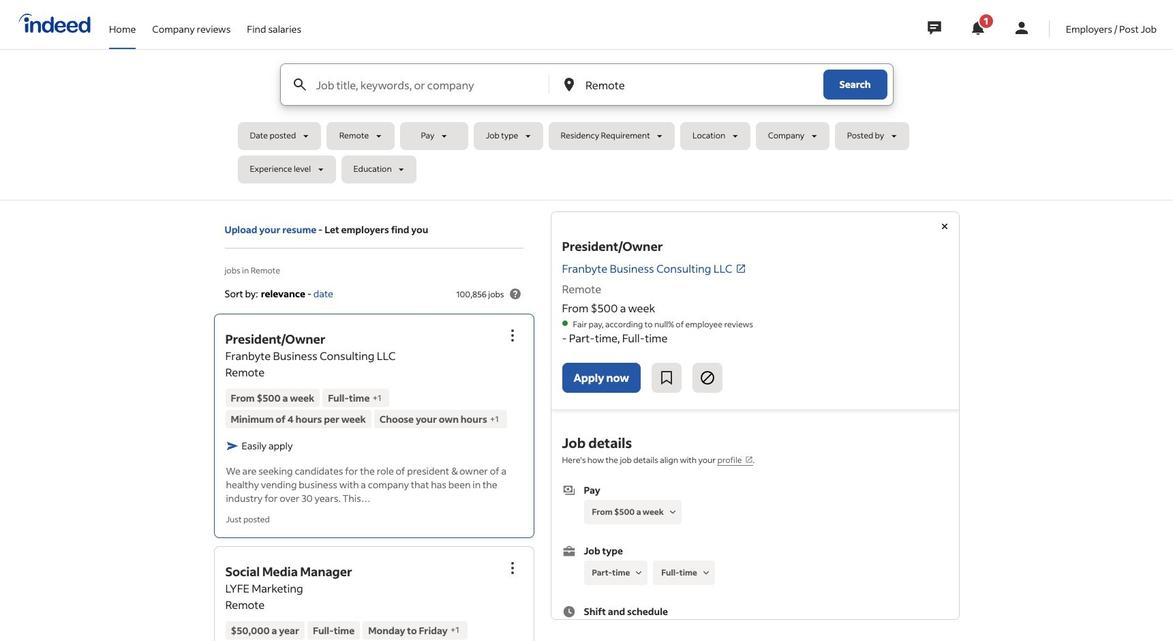 Task type: vqa. For each thing, say whether or not it's contained in the screenshot.
Goldsmith within the Goldsmith Fox Fine Jewelry Glendale, CA 91206 ( Glendale area )
no



Task type: describe. For each thing, give the bounding box(es) containing it.
search: Job title, keywords, or company text field
[[313, 64, 548, 105]]

Edit location text field
[[583, 64, 796, 105]]

close job details image
[[937, 218, 953, 235]]

save this job image
[[659, 370, 675, 386]]

job preferences (opens in a new window) image
[[745, 456, 753, 464]]

help icon image
[[507, 286, 524, 302]]

2 missing preference image from the left
[[700, 567, 713, 579]]

job actions for president/owner is collapsed image
[[504, 328, 521, 344]]

franbyte business consulting llc (opens in a new tab) image
[[736, 263, 747, 274]]

job actions for social media manager is collapsed image
[[504, 560, 521, 576]]

messages unread count 0 image
[[926, 14, 944, 42]]



Task type: locate. For each thing, give the bounding box(es) containing it.
missing preference image
[[633, 567, 646, 579], [700, 567, 713, 579]]

0 horizontal spatial missing preference image
[[633, 567, 646, 579]]

account image
[[1014, 20, 1031, 36]]

not interested image
[[700, 370, 716, 386]]

1 missing preference image from the left
[[633, 567, 646, 579]]

None search field
[[238, 63, 936, 189]]

1 horizontal spatial missing preference image
[[700, 567, 713, 579]]

missing preference image
[[667, 506, 679, 518]]



